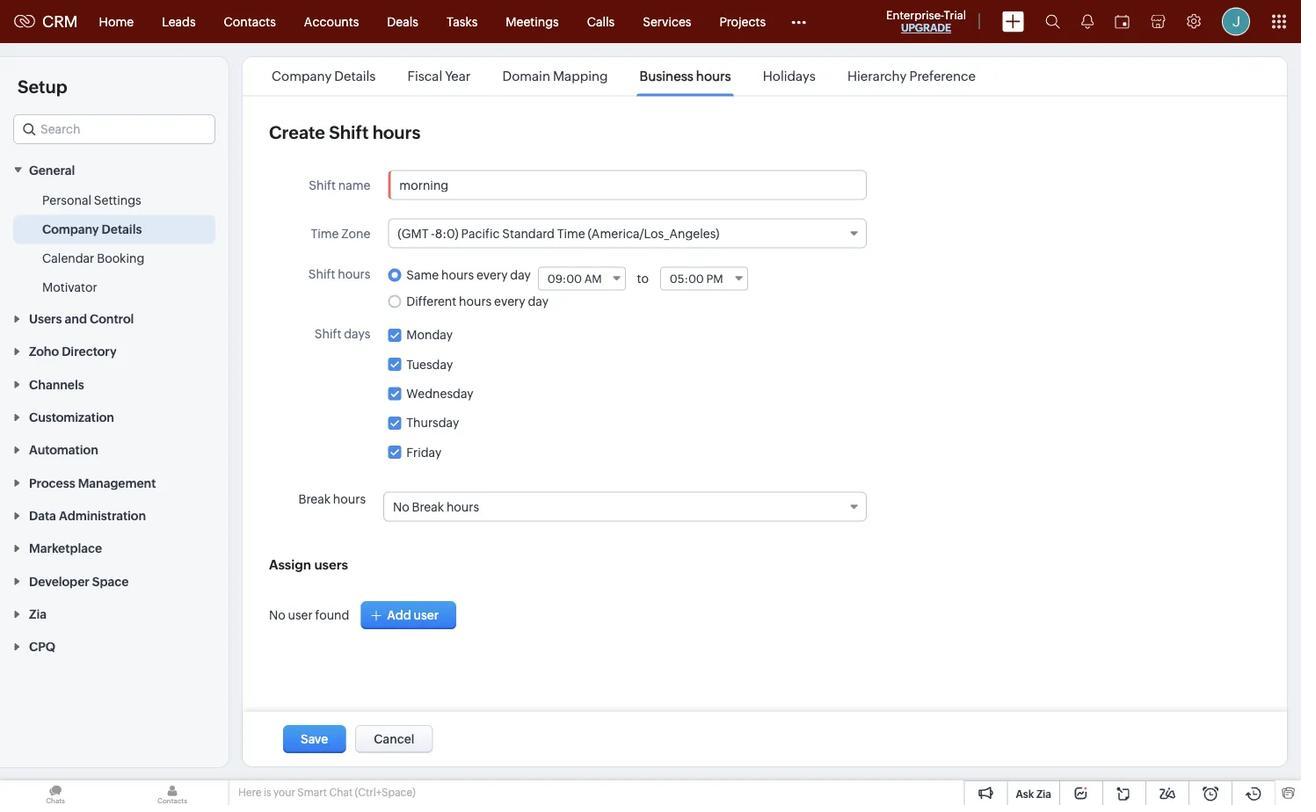 Task type: vqa. For each thing, say whether or not it's contained in the screenshot.
Signals icon
yes



Task type: locate. For each thing, give the bounding box(es) containing it.
every for different hours every day
[[494, 294, 525, 308]]

company inside general "region"
[[42, 222, 99, 236]]

1 horizontal spatial company
[[272, 69, 332, 84]]

user for no
[[288, 608, 313, 622]]

data
[[29, 509, 56, 523]]

1 horizontal spatial no
[[393, 500, 409, 514]]

Search text field
[[14, 115, 214, 143]]

marketplace button
[[0, 532, 229, 564]]

shift down the time zone at the top left of page
[[308, 267, 335, 281]]

channels button
[[0, 367, 229, 400]]

zoho directory button
[[0, 335, 229, 367]]

1 horizontal spatial time
[[557, 226, 585, 240]]

motivator link
[[42, 278, 97, 296]]

add
[[387, 608, 411, 622]]

found
[[315, 608, 349, 622]]

None text field
[[661, 268, 747, 290]]

fiscal
[[407, 69, 442, 84]]

is
[[264, 787, 271, 799]]

time zone
[[311, 226, 370, 240]]

shift
[[329, 123, 369, 143], [309, 178, 336, 192], [308, 267, 335, 281], [314, 327, 341, 341]]

hours
[[696, 69, 731, 84], [372, 123, 421, 143], [338, 267, 370, 281], [441, 268, 474, 282], [459, 294, 492, 308], [333, 492, 366, 506], [446, 500, 479, 514]]

no down friday
[[393, 500, 409, 514]]

domain
[[502, 69, 550, 84]]

0 horizontal spatial zia
[[29, 607, 47, 621]]

users
[[314, 557, 348, 572]]

create menu element
[[992, 0, 1035, 43]]

control
[[90, 312, 134, 326]]

0 horizontal spatial company details link
[[42, 220, 142, 238]]

company details link down personal settings
[[42, 220, 142, 238]]

1 horizontal spatial details
[[334, 69, 376, 84]]

hierarchy preference link
[[845, 69, 978, 84]]

zia right ask
[[1036, 788, 1051, 800]]

fiscal year link
[[405, 69, 473, 84]]

company
[[272, 69, 332, 84], [42, 222, 99, 236]]

1 vertical spatial company details link
[[42, 220, 142, 238]]

name
[[338, 178, 370, 192]]

details inside general "region"
[[102, 222, 142, 236]]

create shift hours
[[269, 123, 421, 143]]

1 time from the left
[[311, 226, 339, 240]]

1 vertical spatial details
[[102, 222, 142, 236]]

company details down personal settings
[[42, 222, 142, 236]]

time left zone
[[311, 226, 339, 240]]

accounts link
[[290, 0, 373, 43]]

0 vertical spatial no
[[393, 500, 409, 514]]

company details link inside general "region"
[[42, 220, 142, 238]]

(gmt -8:0) pacific standard time (america/los_angeles)
[[398, 226, 719, 240]]

every down same hours every day
[[494, 294, 525, 308]]

company details link down the accounts link
[[269, 69, 378, 84]]

2 user from the left
[[414, 608, 439, 622]]

accounts
[[304, 15, 359, 29]]

signals element
[[1071, 0, 1104, 43]]

0 horizontal spatial details
[[102, 222, 142, 236]]

friday
[[406, 445, 442, 459]]

hours inside field
[[446, 500, 479, 514]]

enterprise-trial upgrade
[[886, 8, 966, 34]]

profile image
[[1222, 7, 1250, 36]]

no user found
[[269, 608, 349, 622]]

users and control
[[29, 312, 134, 326]]

1 horizontal spatial company details
[[272, 69, 376, 84]]

0 vertical spatial company details link
[[269, 69, 378, 84]]

day for same hours every day
[[510, 268, 531, 282]]

settings
[[94, 193, 141, 207]]

zia inside dropdown button
[[29, 607, 47, 621]]

company up calendar
[[42, 222, 99, 236]]

time right standard
[[557, 226, 585, 240]]

user left found
[[288, 608, 313, 622]]

no down the assign
[[269, 608, 285, 622]]

1 vertical spatial no
[[269, 608, 285, 622]]

automation button
[[0, 433, 229, 466]]

no
[[393, 500, 409, 514], [269, 608, 285, 622]]

None text field
[[539, 268, 625, 290]]

user right add on the bottom of page
[[414, 608, 439, 622]]

shift days
[[314, 327, 370, 341]]

1 vertical spatial company
[[42, 222, 99, 236]]

wednesday
[[406, 387, 473, 401]]

trial
[[944, 8, 966, 22]]

shift left days
[[314, 327, 341, 341]]

1 vertical spatial every
[[494, 294, 525, 308]]

no inside field
[[393, 500, 409, 514]]

shift right create
[[329, 123, 369, 143]]

every up the different hours every day
[[476, 268, 508, 282]]

1 horizontal spatial break
[[412, 500, 444, 514]]

E.g.: US Shift text field
[[389, 171, 866, 199]]

1 vertical spatial day
[[528, 294, 549, 308]]

business
[[640, 69, 693, 84]]

chats image
[[0, 781, 111, 805]]

0 vertical spatial details
[[334, 69, 376, 84]]

1 horizontal spatial zia
[[1036, 788, 1051, 800]]

0 horizontal spatial time
[[311, 226, 339, 240]]

0 vertical spatial every
[[476, 268, 508, 282]]

0 horizontal spatial company details
[[42, 222, 142, 236]]

save
[[301, 732, 328, 746]]

pacific
[[461, 226, 500, 240]]

chat
[[329, 787, 353, 799]]

1 horizontal spatial company details link
[[269, 69, 378, 84]]

process management button
[[0, 466, 229, 499]]

services
[[643, 15, 691, 29]]

0 vertical spatial company details
[[272, 69, 376, 84]]

to
[[637, 271, 649, 285]]

break up assign users
[[298, 492, 331, 506]]

shift hours
[[308, 267, 370, 281]]

calendar image
[[1115, 15, 1130, 29]]

break hours
[[298, 492, 366, 506]]

shift left name
[[309, 178, 336, 192]]

1 vertical spatial company details
[[42, 222, 142, 236]]

leads link
[[148, 0, 210, 43]]

None field
[[13, 114, 215, 144]]

0 horizontal spatial no
[[269, 608, 285, 622]]

no for no user found
[[269, 608, 285, 622]]

developer space
[[29, 574, 129, 588]]

0 vertical spatial day
[[510, 268, 531, 282]]

projects link
[[705, 0, 780, 43]]

details up create shift hours
[[334, 69, 376, 84]]

zia up cpq
[[29, 607, 47, 621]]

channels
[[29, 377, 84, 391]]

0 vertical spatial zia
[[29, 607, 47, 621]]

1 user from the left
[[288, 608, 313, 622]]

details up booking at the left of page
[[102, 222, 142, 236]]

break down friday
[[412, 500, 444, 514]]

break
[[298, 492, 331, 506], [412, 500, 444, 514]]

0 horizontal spatial company
[[42, 222, 99, 236]]

domain mapping link
[[500, 69, 611, 84]]

8:0)
[[435, 226, 459, 240]]

fiscal year
[[407, 69, 471, 84]]

personal
[[42, 193, 91, 207]]

hours for shift hours
[[338, 267, 370, 281]]

company up create
[[272, 69, 332, 84]]

business hours link
[[637, 69, 734, 84]]

hours for business hours
[[696, 69, 731, 84]]

users
[[29, 312, 62, 326]]

signals image
[[1081, 14, 1094, 29]]

list
[[256, 57, 992, 95]]

2 time from the left
[[557, 226, 585, 240]]

administration
[[59, 509, 146, 523]]

home
[[99, 15, 134, 29]]

company details
[[272, 69, 376, 84], [42, 222, 142, 236]]

create menu image
[[1002, 11, 1024, 32]]

same
[[406, 268, 439, 282]]

deals link
[[373, 0, 432, 43]]

save button
[[283, 725, 346, 753]]

personal settings
[[42, 193, 141, 207]]

contacts
[[224, 15, 276, 29]]

marketplace
[[29, 542, 102, 556]]

1 horizontal spatial user
[[414, 608, 439, 622]]

year
[[445, 69, 471, 84]]

company details down the accounts link
[[272, 69, 376, 84]]

booking
[[97, 251, 144, 265]]

preference
[[909, 69, 976, 84]]

0 horizontal spatial user
[[288, 608, 313, 622]]



Task type: describe. For each thing, give the bounding box(es) containing it.
same hours every day
[[406, 268, 531, 282]]

0 horizontal spatial break
[[298, 492, 331, 506]]

no break hours
[[393, 500, 479, 514]]

0 vertical spatial company
[[272, 69, 332, 84]]

different hours every day
[[406, 294, 549, 308]]

crm link
[[14, 13, 78, 31]]

setup
[[18, 76, 67, 97]]

personal settings link
[[42, 191, 141, 209]]

(america/los_angeles)
[[588, 226, 719, 240]]

shift for shift name
[[309, 178, 336, 192]]

general
[[29, 163, 75, 177]]

standard
[[502, 226, 555, 240]]

general button
[[0, 153, 229, 186]]

management
[[78, 476, 156, 490]]

your
[[273, 787, 295, 799]]

contacts link
[[210, 0, 290, 43]]

mapping
[[553, 69, 608, 84]]

no for no break hours
[[393, 500, 409, 514]]

cpq
[[29, 640, 55, 654]]

zoho directory
[[29, 345, 117, 359]]

and
[[65, 312, 87, 326]]

process management
[[29, 476, 156, 490]]

meetings
[[506, 15, 559, 29]]

upgrade
[[901, 22, 951, 34]]

hours for same hours every day
[[441, 268, 474, 282]]

search image
[[1045, 14, 1060, 29]]

calendar booking
[[42, 251, 144, 265]]

-
[[431, 226, 435, 240]]

space
[[92, 574, 129, 588]]

services link
[[629, 0, 705, 43]]

calls link
[[573, 0, 629, 43]]

tasks link
[[432, 0, 492, 43]]

calls
[[587, 15, 615, 29]]

automation
[[29, 443, 98, 457]]

hierarchy preference
[[847, 69, 976, 84]]

cancel
[[374, 732, 414, 746]]

leads
[[162, 15, 196, 29]]

ask zia
[[1016, 788, 1051, 800]]

meetings link
[[492, 0, 573, 43]]

(gmt
[[398, 226, 429, 240]]

No Break hours field
[[383, 492, 867, 522]]

every for same hours every day
[[476, 268, 508, 282]]

shift for shift hours
[[308, 267, 335, 281]]

data administration
[[29, 509, 146, 523]]

business hours
[[640, 69, 731, 84]]

break inside no break hours field
[[412, 500, 444, 514]]

time inside field
[[557, 226, 585, 240]]

crm
[[42, 13, 78, 31]]

here
[[238, 787, 262, 799]]

search element
[[1035, 0, 1071, 43]]

holidays link
[[760, 69, 818, 84]]

zia button
[[0, 597, 229, 630]]

company details inside general "region"
[[42, 222, 142, 236]]

(ctrl+space)
[[355, 787, 416, 799]]

list containing company details
[[256, 57, 992, 95]]

process
[[29, 476, 75, 490]]

developer space button
[[0, 564, 229, 597]]

day for different hours every day
[[528, 294, 549, 308]]

projects
[[719, 15, 766, 29]]

hierarchy
[[847, 69, 907, 84]]

hours for break hours
[[333, 492, 366, 506]]

directory
[[62, 345, 117, 359]]

(GMT -8:0) Pacific Standard Time (America/Los_Angeles) field
[[388, 218, 867, 248]]

calendar booking link
[[42, 249, 144, 267]]

hours for different hours every day
[[459, 294, 492, 308]]

add user
[[387, 608, 439, 622]]

general region
[[0, 186, 229, 302]]

ask
[[1016, 788, 1034, 800]]

shift for shift days
[[314, 327, 341, 341]]

developer
[[29, 574, 89, 588]]

zone
[[341, 226, 370, 240]]

shift name
[[309, 178, 370, 192]]

home link
[[85, 0, 148, 43]]

holidays
[[763, 69, 816, 84]]

motivator
[[42, 280, 97, 294]]

days
[[344, 327, 370, 341]]

contacts image
[[117, 781, 228, 805]]

profile element
[[1211, 0, 1261, 43]]

cancel button
[[355, 725, 433, 753]]

here is your smart chat (ctrl+space)
[[238, 787, 416, 799]]

zoho
[[29, 345, 59, 359]]

thursday
[[406, 416, 459, 430]]

assign
[[269, 557, 311, 572]]

cpq button
[[0, 630, 229, 663]]

create
[[269, 123, 325, 143]]

1 vertical spatial zia
[[1036, 788, 1051, 800]]

user for add
[[414, 608, 439, 622]]

users and control button
[[0, 302, 229, 335]]

Other Modules field
[[780, 7, 818, 36]]

different
[[406, 294, 456, 308]]

assign users
[[269, 557, 348, 572]]

customization
[[29, 410, 114, 424]]

domain mapping
[[502, 69, 608, 84]]



